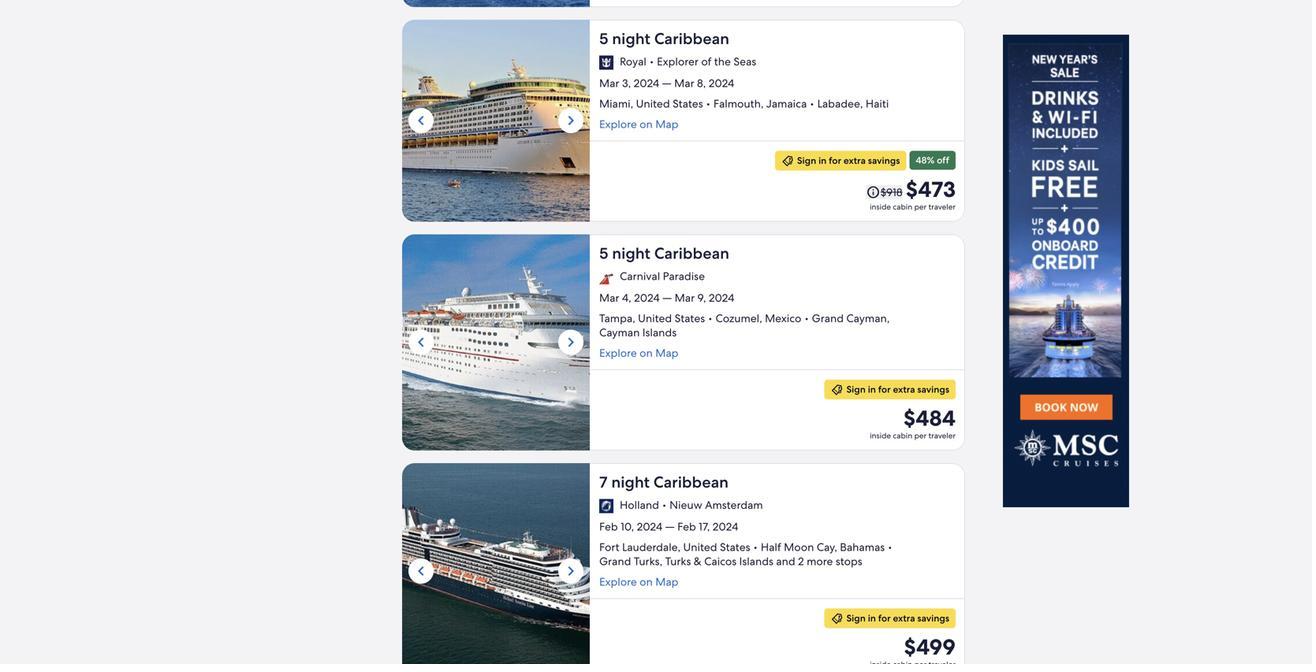 Task type: locate. For each thing, give the bounding box(es) containing it.
1 vertical spatial per
[[915, 431, 927, 441]]

islands left and at the right bottom
[[739, 555, 774, 569]]

0 vertical spatial savings
[[868, 155, 900, 167]]

— down carnival paradise
[[663, 291, 672, 305]]

1 show previous image image from the top
[[412, 111, 431, 130]]

map inside feb 10, 2024 — feb 17, 2024 fort lauderdale, united states • half moon cay, bahamas • grand turks, turks & caicos islands and 2 more stops explore on map
[[656, 575, 679, 590]]

0 vertical spatial grand
[[812, 312, 844, 326]]

0 vertical spatial —
[[662, 76, 672, 90]]

grand inside mar 4, 2024 — mar 9, 2024 tampa, united states • cozumel, mexico • grand cayman, cayman islands explore on map
[[812, 312, 844, 326]]

extra up $484 inside cabin per traveler
[[893, 384, 915, 396]]

explore on map button down the cozumel,
[[599, 346, 911, 360]]

1 vertical spatial inside
[[870, 431, 891, 441]]

islands
[[643, 326, 677, 340], [739, 555, 774, 569]]

inside left the $484
[[870, 431, 891, 441]]

5 up royal caribbean intl image
[[599, 28, 608, 49]]

on
[[640, 117, 653, 131], [640, 346, 653, 360], [640, 575, 653, 590]]

xsmall image for $499
[[831, 613, 843, 626]]

small image
[[867, 185, 881, 200]]

savings for $499
[[918, 613, 950, 625]]

states
[[673, 97, 703, 111], [675, 312, 705, 326], [720, 541, 750, 555]]

royal caribbean intl image
[[599, 56, 620, 70]]

xsmall image
[[781, 155, 794, 168], [831, 613, 843, 626]]

caribbean
[[654, 28, 730, 49], [654, 243, 730, 264], [654, 472, 729, 493]]

3 explore on map button from the top
[[599, 575, 911, 590]]

0 vertical spatial cabin
[[893, 202, 913, 212]]

• right jamaica
[[810, 97, 815, 111]]

sign for $499
[[847, 613, 866, 625]]

xsmall image down stops
[[831, 613, 843, 626]]

inside inside $484 inside cabin per traveler
[[870, 431, 891, 441]]

1 horizontal spatial islands
[[739, 555, 774, 569]]

1 vertical spatial show previous image image
[[412, 333, 431, 352]]

0 vertical spatial 5
[[599, 28, 608, 49]]

xsmall image
[[831, 384, 843, 397]]

1 vertical spatial states
[[675, 312, 705, 326]]

2 vertical spatial for
[[878, 613, 891, 625]]

explore
[[599, 117, 637, 131], [599, 346, 637, 360], [599, 575, 637, 590]]

mar left '3,'
[[599, 76, 619, 90]]

mar left the 4,
[[599, 291, 619, 305]]

the
[[714, 54, 731, 69]]

united
[[636, 97, 670, 111], [638, 312, 672, 326], [683, 541, 717, 555]]

of
[[701, 54, 712, 69]]

on inside mar 3, 2024 — mar 8, 2024 miami, united states • falmouth, jamaica • labadee, haiti explore on map
[[640, 117, 653, 131]]

1 horizontal spatial feb
[[678, 520, 696, 534]]

48% off
[[916, 154, 950, 166]]

explore on map button
[[599, 117, 911, 131], [599, 346, 911, 360], [599, 575, 911, 590]]

8,
[[697, 76, 706, 90]]

bahamas
[[840, 541, 885, 555]]

1 5 night caribbean from the top
[[599, 28, 730, 49]]

xsmall image down jamaica
[[781, 155, 794, 168]]

cabin
[[893, 202, 913, 212], [893, 431, 913, 441]]

savings up $499
[[918, 613, 950, 625]]

cayman
[[599, 326, 640, 340]]

savings up the $484
[[918, 384, 950, 396]]

map down the 'turks'
[[656, 575, 679, 590]]

sign in for extra savings
[[797, 155, 900, 167], [847, 384, 950, 396], [847, 613, 950, 625]]

grand
[[812, 312, 844, 326], [599, 555, 631, 569]]

3 explore from the top
[[599, 575, 637, 590]]

islands inside mar 4, 2024 — mar 9, 2024 tampa, united states • cozumel, mexico • grand cayman, cayman islands explore on map
[[643, 326, 677, 340]]

states inside mar 4, 2024 — mar 9, 2024 tampa, united states • cozumel, mexico • grand cayman, cayman islands explore on map
[[675, 312, 705, 326]]

$499
[[904, 633, 956, 662]]

1 vertical spatial explore
[[599, 346, 637, 360]]

paradise
[[663, 269, 705, 284]]

in
[[819, 155, 827, 167], [868, 384, 876, 396], [868, 613, 876, 625]]

1 vertical spatial —
[[663, 291, 672, 305]]

feb left 17,
[[678, 520, 696, 534]]

2024 right '3,'
[[634, 76, 659, 90]]

night up carnival
[[612, 243, 651, 264]]

5 night caribbean
[[599, 28, 730, 49], [599, 243, 730, 264]]

caribbean up royal • explorer of the seas
[[654, 28, 730, 49]]

• left half
[[753, 541, 758, 555]]

0 vertical spatial 5 night caribbean
[[599, 28, 730, 49]]

1 vertical spatial on
[[640, 346, 653, 360]]

0 vertical spatial explore
[[599, 117, 637, 131]]

caribbean up paradise
[[654, 243, 730, 264]]

1 vertical spatial savings
[[918, 384, 950, 396]]

1 horizontal spatial xsmall image
[[831, 613, 843, 626]]

2 vertical spatial map
[[656, 575, 679, 590]]

1 show next image image from the top
[[562, 111, 580, 130]]

night up holland
[[611, 472, 650, 493]]

islands right cayman at the left of the page
[[643, 326, 677, 340]]

$484
[[904, 404, 956, 433]]

in down bahamas
[[868, 613, 876, 625]]

$473
[[906, 175, 956, 204]]

0 vertical spatial xsmall image
[[781, 155, 794, 168]]

2 inside from the top
[[870, 431, 891, 441]]

sign in for extra savings up small icon
[[797, 155, 900, 167]]

2 vertical spatial savings
[[918, 613, 950, 625]]

explore inside mar 4, 2024 — mar 9, 2024 tampa, united states • cozumel, mexico • grand cayman, cayman islands explore on map
[[599, 346, 637, 360]]

sign right xsmall image
[[847, 384, 866, 396]]

show previous image image for $499
[[412, 562, 431, 581]]

5 night caribbean up carnival paradise
[[599, 243, 730, 264]]

1 vertical spatial night
[[612, 243, 651, 264]]

on down turks,
[[640, 575, 653, 590]]

1 feb from the left
[[599, 520, 618, 534]]

2 explore on map button from the top
[[599, 346, 911, 360]]

explore on map button for $499
[[599, 575, 911, 590]]

carnival paradise
[[620, 269, 705, 284]]

explore on map button down falmouth,
[[599, 117, 911, 131]]

haiti
[[866, 97, 889, 111]]

map down explorer on the top
[[656, 117, 679, 131]]

explore on map button down and at the right bottom
[[599, 575, 911, 590]]

2024
[[634, 76, 659, 90], [709, 76, 734, 90], [634, 291, 660, 305], [709, 291, 735, 305], [637, 520, 663, 534], [713, 520, 738, 534]]

2024 right 9, at the right
[[709, 291, 735, 305]]

1 vertical spatial sign
[[847, 384, 866, 396]]

0 horizontal spatial xsmall image
[[781, 155, 794, 168]]

extra for $499
[[893, 613, 915, 625]]

0 vertical spatial explore on map button
[[599, 117, 911, 131]]

1 on from the top
[[640, 117, 653, 131]]

extra down labadee,
[[844, 155, 866, 167]]

— inside mar 4, 2024 — mar 9, 2024 tampa, united states • cozumel, mexico • grand cayman, cayman islands explore on map
[[663, 291, 672, 305]]

3,
[[622, 76, 631, 90]]

2 vertical spatial explore on map button
[[599, 575, 911, 590]]

2 explore from the top
[[599, 346, 637, 360]]

2
[[798, 555, 804, 569]]

traveler inside $484 inside cabin per traveler
[[929, 431, 956, 441]]

2 vertical spatial sign
[[847, 613, 866, 625]]

mar
[[599, 76, 619, 90], [674, 76, 695, 90], [599, 291, 619, 305], [675, 291, 695, 305]]

0 horizontal spatial feb
[[599, 520, 618, 534]]

for up $484 inside cabin per traveler
[[878, 384, 891, 396]]

explore down cayman at the left of the page
[[599, 346, 637, 360]]

3 show next image image from the top
[[562, 562, 580, 581]]

sign
[[797, 155, 816, 167], [847, 384, 866, 396], [847, 613, 866, 625]]

show next image image for $499
[[562, 562, 580, 581]]

1 vertical spatial traveler
[[929, 431, 956, 441]]

states down 8,
[[673, 97, 703, 111]]

explore down fort
[[599, 575, 637, 590]]

caribbean for $484
[[654, 243, 730, 264]]

0 horizontal spatial islands
[[643, 326, 677, 340]]

sign in for extra savings up $499
[[847, 613, 950, 625]]

show next image image
[[562, 111, 580, 130], [562, 333, 580, 352], [562, 562, 580, 581]]

0 vertical spatial traveler
[[929, 202, 956, 212]]

5 for royal • explorer of the seas
[[599, 28, 608, 49]]

united right the miami,
[[636, 97, 670, 111]]

1 vertical spatial in
[[868, 384, 876, 396]]

2024 up lauderdale,
[[637, 520, 663, 534]]

for down bahamas
[[878, 613, 891, 625]]

jamaica
[[766, 97, 807, 111]]

0 vertical spatial show next image image
[[562, 111, 580, 130]]

map inside mar 3, 2024 — mar 8, 2024 miami, united states • falmouth, jamaica • labadee, haiti explore on map
[[656, 117, 679, 131]]

1 traveler from the top
[[929, 202, 956, 212]]

2 vertical spatial night
[[611, 472, 650, 493]]

0 vertical spatial sign in for extra savings
[[797, 155, 900, 167]]

1 explore on map button from the top
[[599, 117, 911, 131]]

for for 48% off
[[829, 155, 841, 167]]

0 vertical spatial sign
[[797, 155, 816, 167]]

tampa,
[[599, 312, 635, 326]]

united right "tampa,"
[[638, 312, 672, 326]]

5 up carnival cruise lines image
[[599, 243, 608, 264]]

feb
[[599, 520, 618, 534], [678, 520, 696, 534]]

traveler
[[929, 202, 956, 212], [929, 431, 956, 441]]

0 vertical spatial states
[[673, 97, 703, 111]]

2 vertical spatial extra
[[893, 613, 915, 625]]

2 vertical spatial states
[[720, 541, 750, 555]]

2 show next image image from the top
[[562, 333, 580, 352]]

2 cabin from the top
[[893, 431, 913, 441]]

seas
[[734, 54, 756, 69]]

xsmall image for 48% off
[[781, 155, 794, 168]]

2 vertical spatial show previous image image
[[412, 562, 431, 581]]

7
[[599, 472, 608, 493]]

in down labadee,
[[819, 155, 827, 167]]

0 vertical spatial extra
[[844, 155, 866, 167]]

3 show previous image image from the top
[[412, 562, 431, 581]]

2 vertical spatial show next image image
[[562, 562, 580, 581]]

1 horizontal spatial grand
[[812, 312, 844, 326]]

5 for carnival paradise
[[599, 243, 608, 264]]

sign in for extra savings for $499
[[847, 613, 950, 625]]

united down 17,
[[683, 541, 717, 555]]

0 vertical spatial islands
[[643, 326, 677, 340]]

savings up $918 button
[[868, 155, 900, 167]]

turks,
[[634, 555, 663, 569]]

— down explorer on the top
[[662, 76, 672, 90]]

show previous image image
[[412, 111, 431, 130], [412, 333, 431, 352], [412, 562, 431, 581]]

grand left turks,
[[599, 555, 631, 569]]

states left half
[[720, 541, 750, 555]]

1 explore from the top
[[599, 117, 637, 131]]

—
[[662, 76, 672, 90], [663, 291, 672, 305], [665, 520, 675, 534]]

$918 button
[[867, 185, 903, 200]]

islands inside feb 10, 2024 — feb 17, 2024 fort lauderdale, united states • half moon cay, bahamas • grand turks, turks & caicos islands and 2 more stops explore on map
[[739, 555, 774, 569]]

2 on from the top
[[640, 346, 653, 360]]

2 vertical spatial in
[[868, 613, 876, 625]]

2 5 from the top
[[599, 243, 608, 264]]

inside down $918 button
[[870, 202, 891, 212]]

1 vertical spatial xsmall image
[[831, 613, 843, 626]]

inside
[[870, 202, 891, 212], [870, 431, 891, 441]]

states down 9, at the right
[[675, 312, 705, 326]]

night up royal
[[612, 28, 651, 49]]

cozumel,
[[716, 312, 762, 326]]

2 traveler from the top
[[929, 431, 956, 441]]

0 vertical spatial united
[[636, 97, 670, 111]]

for down labadee,
[[829, 155, 841, 167]]

•
[[649, 54, 654, 69], [706, 97, 711, 111], [810, 97, 815, 111], [708, 312, 713, 326], [804, 312, 809, 326], [662, 498, 667, 513], [753, 541, 758, 555], [888, 541, 893, 555]]

and
[[776, 555, 795, 569]]

2 vertical spatial on
[[640, 575, 653, 590]]

1 vertical spatial explore on map button
[[599, 346, 911, 360]]

— down nieuw
[[665, 520, 675, 534]]

2024 right 17,
[[713, 520, 738, 534]]

explore on map button for $484
[[599, 346, 911, 360]]

2 vertical spatial explore
[[599, 575, 637, 590]]

states inside mar 3, 2024 — mar 8, 2024 miami, united states • falmouth, jamaica • labadee, haiti explore on map
[[673, 97, 703, 111]]

1 vertical spatial cabin
[[893, 431, 913, 441]]

0 vertical spatial map
[[656, 117, 679, 131]]

7 night caribbean
[[599, 472, 729, 493]]

1 vertical spatial map
[[656, 346, 679, 360]]

off
[[937, 154, 950, 166]]

savings for $484
[[918, 384, 950, 396]]

half
[[761, 541, 781, 555]]

2 5 night caribbean from the top
[[599, 243, 730, 264]]

&
[[694, 555, 702, 569]]

feb left the 10,
[[599, 520, 618, 534]]

2 vertical spatial sign in for extra savings
[[847, 613, 950, 625]]

5
[[599, 28, 608, 49], [599, 243, 608, 264]]

grand left cayman,
[[812, 312, 844, 326]]

cay,
[[817, 541, 837, 555]]

on inside feb 10, 2024 — feb 17, 2024 fort lauderdale, united states • half moon cay, bahamas • grand turks, turks & caicos islands and 2 more stops explore on map
[[640, 575, 653, 590]]

per inside $484 inside cabin per traveler
[[915, 431, 927, 441]]

$484 inside cabin per traveler
[[870, 404, 956, 441]]

3 on from the top
[[640, 575, 653, 590]]

carnival valor image
[[402, 0, 590, 7]]

1 vertical spatial sign in for extra savings
[[847, 384, 950, 396]]

5 night caribbean up explorer on the top
[[599, 28, 730, 49]]

1 vertical spatial show next image image
[[562, 333, 580, 352]]

0 vertical spatial night
[[612, 28, 651, 49]]

savings for 48% off
[[868, 155, 900, 167]]

on down royal
[[640, 117, 653, 131]]

per
[[915, 202, 927, 212], [915, 431, 927, 441]]

explore down the miami,
[[599, 117, 637, 131]]

0 vertical spatial caribbean
[[654, 28, 730, 49]]

united inside mar 3, 2024 — mar 8, 2024 miami, united states • falmouth, jamaica • labadee, haiti explore on map
[[636, 97, 670, 111]]

— inside feb 10, 2024 — feb 17, 2024 fort lauderdale, united states • half moon cay, bahamas • grand turks, turks & caicos islands and 2 more stops explore on map
[[665, 520, 675, 534]]

0 horizontal spatial grand
[[599, 555, 631, 569]]

mexico
[[765, 312, 802, 326]]

carnival paradise image
[[402, 235, 590, 451]]

1 vertical spatial 5 night caribbean
[[599, 243, 730, 264]]

2 per from the top
[[915, 431, 927, 441]]

1 map from the top
[[656, 117, 679, 131]]

savings
[[868, 155, 900, 167], [918, 384, 950, 396], [918, 613, 950, 625]]

0 vertical spatial on
[[640, 117, 653, 131]]

1 vertical spatial united
[[638, 312, 672, 326]]

1 vertical spatial grand
[[599, 555, 631, 569]]

2024 right the 4,
[[634, 291, 660, 305]]

1 vertical spatial caribbean
[[654, 243, 730, 264]]

3 map from the top
[[656, 575, 679, 590]]

in for $499
[[868, 613, 876, 625]]

2 vertical spatial united
[[683, 541, 717, 555]]

0 vertical spatial per
[[915, 202, 927, 212]]

2 vertical spatial —
[[665, 520, 675, 534]]

explore inside feb 10, 2024 — feb 17, 2024 fort lauderdale, united states • half moon cay, bahamas • grand turks, turks & caicos islands and 2 more stops explore on map
[[599, 575, 637, 590]]

map down carnival paradise
[[656, 346, 679, 360]]

1 vertical spatial 5
[[599, 243, 608, 264]]

on down cayman at the left of the page
[[640, 346, 653, 360]]

2 show previous image image from the top
[[412, 333, 431, 352]]

show previous image image for $484
[[412, 333, 431, 352]]

states for 9,
[[675, 312, 705, 326]]

holland america line image
[[599, 500, 620, 514]]

in right xsmall image
[[868, 384, 876, 396]]

extra up $499
[[893, 613, 915, 625]]

1 vertical spatial for
[[878, 384, 891, 396]]

caribbean up holland • nieuw amsterdam
[[654, 472, 729, 493]]

sign down stops
[[847, 613, 866, 625]]

2 map from the top
[[656, 346, 679, 360]]

0 vertical spatial inside
[[870, 202, 891, 212]]

sign in for extra savings up $484 inside cabin per traveler
[[847, 384, 950, 396]]

sign down jamaica
[[797, 155, 816, 167]]

explore inside mar 3, 2024 — mar 8, 2024 miami, united states • falmouth, jamaica • labadee, haiti explore on map
[[599, 117, 637, 131]]

0 vertical spatial show previous image image
[[412, 111, 431, 130]]

1 vertical spatial extra
[[893, 384, 915, 396]]

states inside feb 10, 2024 — feb 17, 2024 fort lauderdale, united states • half moon cay, bahamas • grand turks, turks & caicos islands and 2 more stops explore on map
[[720, 541, 750, 555]]

turks
[[665, 555, 691, 569]]

map
[[656, 117, 679, 131], [656, 346, 679, 360], [656, 575, 679, 590]]

extra
[[844, 155, 866, 167], [893, 384, 915, 396], [893, 613, 915, 625]]

• right bahamas
[[888, 541, 893, 555]]

0 vertical spatial in
[[819, 155, 827, 167]]

falmouth,
[[714, 97, 764, 111]]

amsterdam
[[705, 498, 763, 513]]

1 5 from the top
[[599, 28, 608, 49]]

2 vertical spatial caribbean
[[654, 472, 729, 493]]

cabin inside $484 inside cabin per traveler
[[893, 431, 913, 441]]

united inside feb 10, 2024 — feb 17, 2024 fort lauderdale, united states • half moon cay, bahamas • grand turks, turks & caicos islands and 2 more stops explore on map
[[683, 541, 717, 555]]

1 vertical spatial islands
[[739, 555, 774, 569]]

night
[[612, 28, 651, 49], [612, 243, 651, 264], [611, 472, 650, 493]]

48%
[[916, 154, 935, 166]]

0 vertical spatial for
[[829, 155, 841, 167]]

for
[[829, 155, 841, 167], [878, 384, 891, 396], [878, 613, 891, 625]]

united inside mar 4, 2024 — mar 9, 2024 tampa, united states • cozumel, mexico • grand cayman, cayman islands explore on map
[[638, 312, 672, 326]]

more
[[807, 555, 833, 569]]

mar 4, 2024 — mar 9, 2024 tampa, united states • cozumel, mexico • grand cayman, cayman islands explore on map
[[599, 291, 890, 360]]



Task type: describe. For each thing, give the bounding box(es) containing it.
$918
[[881, 185, 903, 200]]

moon
[[784, 541, 814, 555]]

lauderdale,
[[622, 541, 681, 555]]

9,
[[698, 291, 706, 305]]

• left the cozumel,
[[708, 312, 713, 326]]

— inside mar 3, 2024 — mar 8, 2024 miami, united states • falmouth, jamaica • labadee, haiti explore on map
[[662, 76, 672, 90]]

2 feb from the left
[[678, 520, 696, 534]]

night for $499
[[611, 472, 650, 493]]

4,
[[622, 291, 631, 305]]

caribbean for $499
[[654, 472, 729, 493]]

united for islands
[[638, 312, 672, 326]]

extra for 48% off
[[844, 155, 866, 167]]

sign for 48% off
[[797, 155, 816, 167]]

2024 right 8,
[[709, 76, 734, 90]]

royal • explorer of the seas
[[620, 54, 756, 69]]

— for $499
[[665, 520, 675, 534]]

for for $484
[[878, 384, 891, 396]]

stops
[[836, 555, 863, 569]]

feb 10, 2024 — feb 17, 2024 fort lauderdale, united states • half moon cay, bahamas • grand turks, turks & caicos islands and 2 more stops explore on map
[[599, 520, 893, 590]]

10,
[[621, 520, 634, 534]]

— for $484
[[663, 291, 672, 305]]

explorer of the seas image
[[402, 20, 590, 222]]

• left nieuw
[[662, 498, 667, 513]]

• right royal
[[649, 54, 654, 69]]

show next image image for $484
[[562, 333, 580, 352]]

caicos
[[704, 555, 737, 569]]

united for on
[[636, 97, 670, 111]]

cayman,
[[847, 312, 890, 326]]

sign for $484
[[847, 384, 866, 396]]

in for 48% off
[[819, 155, 827, 167]]

fort
[[599, 541, 620, 555]]

holland
[[620, 498, 659, 513]]

1 per from the top
[[915, 202, 927, 212]]

for for $499
[[878, 613, 891, 625]]

explorer
[[657, 54, 699, 69]]

map inside mar 4, 2024 — mar 9, 2024 tampa, united states • cozumel, mexico • grand cayman, cayman islands explore on map
[[656, 346, 679, 360]]

• down 8,
[[706, 97, 711, 111]]

royal
[[620, 54, 647, 69]]

grand inside feb 10, 2024 — feb 17, 2024 fort lauderdale, united states • half moon cay, bahamas • grand turks, turks & caicos islands and 2 more stops explore on map
[[599, 555, 631, 569]]

mar 3, 2024 — mar 8, 2024 miami, united states • falmouth, jamaica • labadee, haiti explore on map
[[599, 76, 889, 131]]

carnival
[[620, 269, 660, 284]]

extra for $484
[[893, 384, 915, 396]]

holland • nieuw amsterdam
[[620, 498, 763, 513]]

labadee,
[[818, 97, 863, 111]]

1 cabin from the top
[[893, 202, 913, 212]]

nieuw amsterdam image
[[402, 464, 590, 665]]

sign in for extra savings for 48% off
[[797, 155, 900, 167]]

nieuw
[[670, 498, 702, 513]]

inside cabin per traveler
[[870, 202, 956, 212]]

night for $484
[[612, 243, 651, 264]]

1 inside from the top
[[870, 202, 891, 212]]

sign in for extra savings for $484
[[847, 384, 950, 396]]

17,
[[699, 520, 710, 534]]

in for $484
[[868, 384, 876, 396]]

carnival cruise lines image
[[599, 271, 620, 285]]

• right mexico
[[804, 312, 809, 326]]

5 night caribbean for paradise
[[599, 243, 730, 264]]

5 night caribbean for •
[[599, 28, 730, 49]]

states for 8,
[[673, 97, 703, 111]]

on inside mar 4, 2024 — mar 9, 2024 tampa, united states • cozumel, mexico • grand cayman, cayman islands explore on map
[[640, 346, 653, 360]]

mar left 8,
[[674, 76, 695, 90]]

mar left 9, at the right
[[675, 291, 695, 305]]

miami,
[[599, 97, 633, 111]]



Task type: vqa. For each thing, say whether or not it's contained in the screenshot.
Previous month image
no



